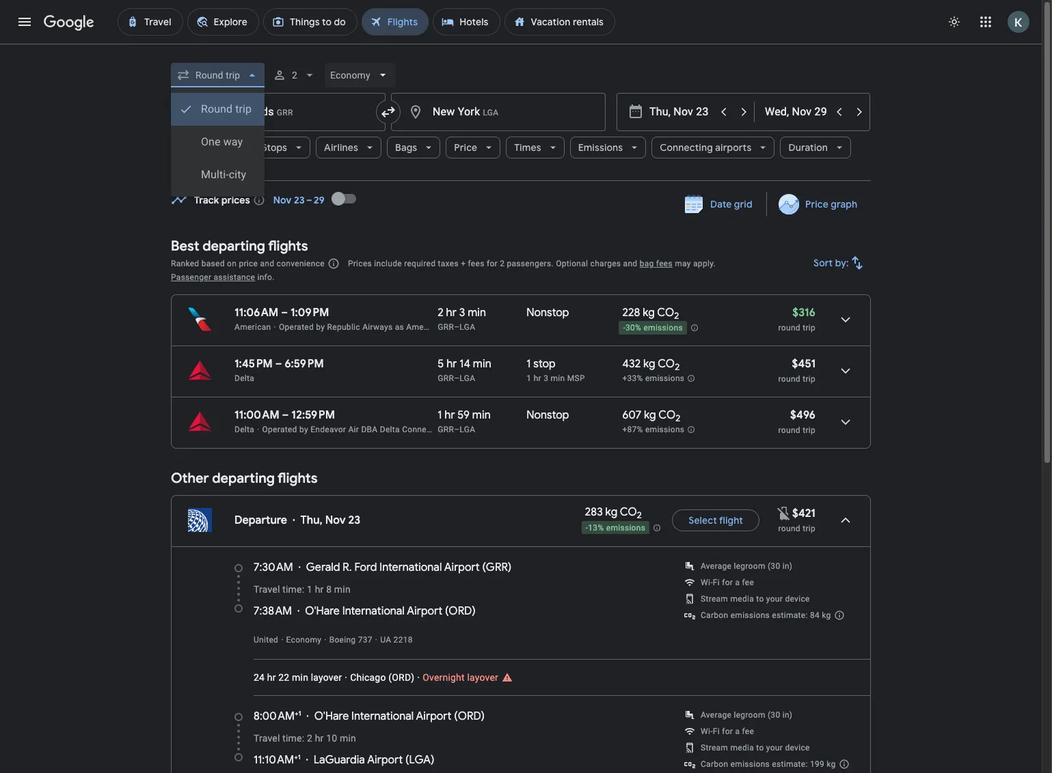 Task type: vqa. For each thing, say whether or not it's contained in the screenshot.
228 in the top right of the page
yes



Task type: locate. For each thing, give the bounding box(es) containing it.
Departure time: 11:06 AM. text field
[[234, 306, 278, 320]]

on
[[227, 259, 237, 269]]

nonstop flight. element
[[527, 306, 569, 322], [527, 409, 569, 425]]

your for gerald r. ford international airport ( grr )
[[766, 595, 783, 604]]

air
[[348, 425, 359, 435]]

432 kg co 2
[[622, 358, 680, 373]]

grr inside 1 hr 59 min grr – lga
[[438, 425, 454, 435]]

+ down travel time: 2 hr 10 min
[[294, 753, 298, 762]]

0 vertical spatial in)
[[783, 562, 793, 571]]

trip for $316
[[803, 323, 816, 333]]

2 device from the top
[[785, 744, 810, 753]]

grr for 5
[[438, 374, 454, 383]]

2 fi from the top
[[713, 727, 720, 737]]

1 vertical spatial fi
[[713, 727, 720, 737]]

Arrival time: 11:10 AM on  Friday, November 24. text field
[[254, 753, 301, 768]]

0 vertical spatial nonstop flight. element
[[527, 306, 569, 322]]

0 vertical spatial o'hare international airport ( ord )
[[305, 605, 476, 619]]

2 inside 228 kg co 2
[[674, 310, 679, 322]]

a up carbon emissions estimate: 84 kilograms element
[[735, 578, 740, 588]]

grr inside the 5 hr 14 min grr – lga
[[438, 374, 454, 383]]

 image left chicago
[[345, 673, 347, 684]]

0 horizontal spatial american
[[234, 323, 271, 332]]

 image
[[375, 636, 377, 645]]

international
[[380, 561, 442, 575], [342, 605, 405, 619], [351, 710, 414, 724]]

hr left 59
[[445, 409, 455, 422]]

0 vertical spatial carbon
[[701, 611, 728, 621]]

may
[[675, 259, 691, 269]]

nov left 23
[[325, 514, 346, 528]]

-13% emissions
[[586, 523, 645, 533]]

1 option from the top
[[171, 93, 265, 126]]

1 vertical spatial o'hare
[[314, 710, 349, 724]]

kg for 283
[[605, 506, 617, 520]]

to up carbon emissions estimate: 199 kilograms element
[[756, 744, 764, 753]]

(30 down round trip on the right of page
[[768, 562, 780, 571]]

flights up thu,
[[278, 470, 318, 487]]

1 vertical spatial nonstop flight. element
[[527, 409, 569, 425]]

(30 for o'hare international airport ( ord )
[[768, 711, 780, 721]]

1 vertical spatial international
[[342, 605, 405, 619]]

round down this price for this flight doesn't include overhead bin access. if you need a carry-on bag, use the bags filter to update prices. image
[[778, 524, 800, 534]]

kg
[[643, 306, 655, 320], [643, 358, 655, 371], [644, 409, 656, 422], [605, 506, 617, 520], [822, 611, 831, 621], [827, 760, 836, 770]]

3 down 1 stop flight. element
[[544, 374, 548, 383]]

main content
[[171, 183, 871, 774]]

1 trip from the top
[[803, 323, 816, 333]]

chicago ( ord )
[[350, 673, 415, 684]]

for
[[487, 259, 498, 269], [722, 578, 733, 588], [722, 727, 733, 737]]

trip inside $451 round trip
[[803, 375, 816, 384]]

2 to from the top
[[756, 744, 764, 753]]

hr left 8
[[315, 584, 324, 595]]

hr
[[446, 306, 457, 320], [447, 358, 457, 371], [534, 374, 541, 383], [445, 409, 455, 422], [315, 584, 324, 595], [267, 673, 276, 684], [315, 733, 324, 744]]

hr up eagle
[[446, 306, 457, 320]]

$421
[[792, 507, 816, 521]]

421 US dollars text field
[[792, 507, 816, 521]]

2 wi- from the top
[[701, 727, 713, 737]]

$496 round trip
[[778, 409, 816, 435]]

1 horizontal spatial by
[[316, 323, 325, 332]]

device for gerald r. ford international airport ( grr )
[[785, 595, 810, 604]]

trip down $316 on the right top of the page
[[803, 323, 816, 333]]

stream media to your device for gerald r. ford international airport ( grr )
[[701, 595, 810, 604]]

departing for best
[[203, 238, 265, 255]]

min right 10
[[340, 733, 356, 744]]

in) for gerald r. ford international airport ( grr )
[[783, 562, 793, 571]]

all filters button
[[171, 137, 248, 159]]

lga inside 1 hr 59 min grr – lga
[[460, 425, 475, 435]]

time:
[[282, 584, 304, 595], [282, 733, 304, 744]]

emissions down '607 kg co 2'
[[645, 425, 685, 435]]

1 vertical spatial by
[[299, 425, 308, 435]]

0 horizontal spatial by
[[299, 425, 308, 435]]

stream up carbon emissions estimate: 84 kilograms element
[[701, 595, 728, 604]]

device for o'hare international airport ( ord )
[[785, 744, 810, 753]]

emissions for +87% emissions
[[645, 425, 685, 435]]

4 round from the top
[[778, 524, 800, 534]]

2 vertical spatial for
[[722, 727, 733, 737]]

0 horizontal spatial -
[[586, 523, 588, 533]]

airlines button
[[316, 131, 382, 164]]

fee up carbon emissions estimate: 84 kilograms element
[[742, 578, 754, 588]]

best departing flights
[[171, 238, 308, 255]]

o'hare international airport ( ord ) down 'chicago ( ord )'
[[314, 710, 485, 724]]

1 average legroom (30 in) from the top
[[701, 562, 793, 571]]

1 to from the top
[[756, 595, 764, 604]]

12:59 pm
[[291, 409, 335, 422]]

airlines
[[324, 142, 358, 154]]

496 US dollars text field
[[790, 409, 816, 422]]

1 time: from the top
[[282, 584, 304, 595]]

– inside the 5 hr 14 min grr – lga
[[454, 374, 460, 383]]

1 horizontal spatial -
[[623, 323, 626, 333]]

0 vertical spatial fee
[[742, 578, 754, 588]]

o'hare international airport ( ord ) for 7:38 am
[[305, 605, 476, 619]]

1 media from the top
[[730, 595, 754, 604]]

0 vertical spatial +
[[461, 259, 466, 269]]

0 vertical spatial ord
[[449, 605, 472, 619]]

2 media from the top
[[730, 744, 754, 753]]

– inside 1 hr 59 min grr – lga
[[454, 425, 460, 435]]

2 your from the top
[[766, 744, 783, 753]]

1 horizontal spatial american
[[406, 323, 443, 332]]

boeing 737
[[329, 636, 372, 645]]

(30 for gerald r. ford international airport ( grr )
[[768, 562, 780, 571]]

media
[[730, 595, 754, 604], [730, 744, 754, 753]]

0 vertical spatial (30
[[768, 562, 780, 571]]

lga for 59
[[460, 425, 475, 435]]

1 average from the top
[[701, 562, 732, 571]]

5
[[438, 358, 444, 371]]

a
[[735, 578, 740, 588], [735, 727, 740, 737]]

1 estimate: from the top
[[772, 611, 808, 621]]

min inside the 5 hr 14 min grr – lga
[[473, 358, 491, 371]]

1 in) from the top
[[783, 562, 793, 571]]

leaves gerald r. ford international airport at 1:45 pm on thursday, november 23 and arrives at laguardia airport at 6:59 pm on thursday, november 23. element
[[234, 358, 324, 371]]

23 – 29
[[294, 194, 325, 206]]

4 trip from the top
[[803, 524, 816, 534]]

duration
[[788, 142, 828, 154]]

min up total duration 5 hr 14 min. element on the top of page
[[468, 306, 486, 320]]

best
[[171, 238, 199, 255]]

estimate: left 199
[[772, 760, 808, 770]]

round
[[778, 323, 800, 333], [778, 375, 800, 384], [778, 426, 800, 435], [778, 524, 800, 534]]

legroom for gerald r. ford international airport ( grr )
[[734, 562, 765, 571]]

None text field
[[171, 93, 386, 131]]

bags
[[395, 142, 417, 154]]

international for 7:38 am
[[342, 605, 405, 619]]

stream media to your device up carbon emissions estimate: 199 kilograms element
[[701, 744, 810, 753]]

1 and from the left
[[260, 259, 274, 269]]

0 vertical spatial by
[[316, 323, 325, 332]]

international up "737" on the bottom left of page
[[342, 605, 405, 619]]

min right 59
[[472, 409, 491, 422]]

nonstop up the stop
[[527, 306, 569, 320]]

co inside 228 kg co 2
[[657, 306, 674, 320]]

wi-fi for a fee up carbon emissions estimate: 199 kilograms element
[[701, 727, 754, 737]]

0 vertical spatial average
[[701, 562, 732, 571]]

1 travel from the top
[[254, 584, 280, 595]]

stream up carbon emissions estimate: 199 kilograms element
[[701, 744, 728, 753]]

24
[[254, 673, 265, 684]]

trip down "496 us dollars" text field
[[803, 426, 816, 435]]

0 horizontal spatial  image
[[345, 673, 347, 684]]

average legroom (30 in) down flight
[[701, 562, 793, 571]]

1 horizontal spatial fees
[[656, 259, 673, 269]]

american right as
[[406, 323, 443, 332]]

2 fee from the top
[[742, 727, 754, 737]]

11:00 am
[[234, 409, 279, 422]]

lga inside the 5 hr 14 min grr – lga
[[460, 374, 475, 383]]

2 time: from the top
[[282, 733, 304, 744]]

fi up carbon emissions estimate: 199 kilograms element
[[713, 727, 720, 737]]

0 vertical spatial operated
[[279, 323, 314, 332]]

carbon for gerald r. ford international airport ( grr )
[[701, 611, 728, 621]]

round inside $451 round trip
[[778, 375, 800, 384]]

laguardia
[[314, 754, 365, 768]]

Return text field
[[765, 94, 828, 131]]

2 wi-fi for a fee from the top
[[701, 727, 754, 737]]

2 layover from the left
[[467, 673, 498, 684]]

price inside button
[[805, 198, 828, 211]]

2 option from the top
[[171, 126, 265, 159]]

co inside 283 kg co 2
[[620, 506, 637, 520]]

travel for 8:00 am
[[254, 733, 280, 744]]

– down total duration 2 hr 3 min. element at the top of page
[[454, 323, 460, 332]]

2 carbon from the top
[[701, 760, 728, 770]]

trip
[[803, 323, 816, 333], [803, 375, 816, 384], [803, 426, 816, 435], [803, 524, 816, 534]]

14
[[460, 358, 470, 371]]

Departure time: 7:30 AM. text field
[[254, 561, 293, 575]]

1 legroom from the top
[[734, 562, 765, 571]]

1 vertical spatial to
[[756, 744, 764, 753]]

0 horizontal spatial 3
[[459, 306, 465, 320]]

- down 283
[[586, 523, 588, 533]]

0 vertical spatial a
[[735, 578, 740, 588]]

wi-fi for a fee for gerald r. ford international airport ( grr )
[[701, 578, 754, 588]]

grr inside 2 hr 3 min grr – lga
[[438, 323, 454, 332]]

price for price graph
[[805, 198, 828, 211]]

1 vertical spatial estimate:
[[772, 760, 808, 770]]

find the best price region
[[171, 183, 871, 228]]

0 horizontal spatial layover
[[311, 673, 342, 684]]

1 vertical spatial wi-fi for a fee
[[701, 727, 754, 737]]

1 nonstop flight. element from the top
[[527, 306, 569, 322]]

for up carbon emissions estimate: 199 kilograms element
[[722, 727, 733, 737]]

in) down round trip on the right of page
[[783, 562, 793, 571]]

0 vertical spatial nov
[[273, 194, 292, 206]]

2 nonstop from the top
[[527, 409, 569, 422]]

in) for o'hare international airport ( ord )
[[783, 711, 793, 721]]

Arrival time: 1:09 PM. text field
[[290, 306, 329, 320]]

0 vertical spatial o'hare
[[305, 605, 340, 619]]

1 up travel time: 2 hr 10 min
[[298, 710, 301, 718]]

2 a from the top
[[735, 727, 740, 737]]

wi-fi for a fee up carbon emissions estimate: 84 kilograms element
[[701, 578, 754, 588]]

as
[[395, 323, 404, 332]]

1 vertical spatial stream media to your device
[[701, 744, 810, 753]]

1 carbon from the top
[[701, 611, 728, 621]]

10
[[326, 733, 337, 744]]

wi-fi for a fee
[[701, 578, 754, 588], [701, 727, 754, 737]]

2 vertical spatial ord
[[458, 710, 481, 724]]

0 vertical spatial international
[[380, 561, 442, 575]]

0 vertical spatial for
[[487, 259, 498, 269]]

co up +33% emissions
[[658, 358, 675, 371]]

fees right taxes
[[468, 259, 484, 269]]

operated
[[279, 323, 314, 332], [262, 425, 297, 435]]

trip inside $316 round trip
[[803, 323, 816, 333]]

min inside 1 hr 59 min grr – lga
[[472, 409, 491, 422]]

to up carbon emissions estimate: 84 kg in the right of the page
[[756, 595, 764, 604]]

(
[[482, 561, 486, 575], [445, 605, 449, 619], [388, 673, 392, 684], [454, 710, 458, 724], [405, 754, 409, 768]]

- for 283
[[586, 523, 588, 533]]

8:00 am + 1
[[254, 710, 301, 724]]

2 (30 from the top
[[768, 711, 780, 721]]

1 vertical spatial in)
[[783, 711, 793, 721]]

+87%
[[622, 425, 643, 435]]

1 down travel time: 2 hr 10 min
[[298, 753, 301, 762]]

Arrival time: 12:59 PM. text field
[[291, 409, 335, 422]]

average for gerald r. ford international airport ( grr )
[[701, 562, 732, 571]]

1 for 1
[[527, 374, 531, 383]]

1 device from the top
[[785, 595, 810, 604]]

hr right 5 in the top left of the page
[[447, 358, 457, 371]]

your for o'hare international airport ( ord )
[[766, 744, 783, 753]]

6:59 pm
[[285, 358, 324, 371]]

stream media to your device up carbon emissions estimate: 84 kg in the right of the page
[[701, 595, 810, 604]]

fees right bag
[[656, 259, 673, 269]]

thu,
[[301, 514, 323, 528]]

1 vertical spatial travel
[[254, 733, 280, 744]]

min left "msp"
[[551, 374, 565, 383]]

1 fee from the top
[[742, 578, 754, 588]]

(30 up carbon emissions estimate: 199 kilograms element
[[768, 711, 780, 721]]

1 (30 from the top
[[768, 562, 780, 571]]

+ up travel time: 2 hr 10 min
[[295, 710, 298, 718]]

carbon emissions estimate: 84 kilograms element
[[701, 611, 831, 621]]

Arrival time: 7:38 AM. text field
[[254, 605, 292, 619]]

a for gerald r. ford international airport ( grr )
[[735, 578, 740, 588]]

ranked based on price and convenience
[[171, 259, 325, 269]]

round down $451
[[778, 375, 800, 384]]

price inside popup button
[[454, 142, 477, 154]]

1 vertical spatial wi-
[[701, 727, 713, 737]]

432
[[622, 358, 641, 371]]

1 stream from the top
[[701, 595, 728, 604]]

co up -30% emissions
[[657, 306, 674, 320]]

1 left 8
[[307, 584, 312, 595]]

1 vertical spatial time:
[[282, 733, 304, 744]]

1:09 pm
[[290, 306, 329, 320]]

co inside '607 kg co 2'
[[658, 409, 676, 422]]

2 in) from the top
[[783, 711, 793, 721]]

time: up arrival time: 11:10 am on  friday, november 24. text field
[[282, 733, 304, 744]]

co for 607
[[658, 409, 676, 422]]

1 inside 8:00 am + 1
[[298, 710, 301, 718]]

1 vertical spatial device
[[785, 744, 810, 753]]

nonstop down layover (1 of 1) is a 1 hr 3 min layover at minneapolis–saint paul international airport in minneapolis. "element"
[[527, 409, 569, 422]]

1 vertical spatial price
[[805, 198, 828, 211]]

0 vertical spatial wi-
[[701, 578, 713, 588]]

– down 14
[[454, 374, 460, 383]]

0 vertical spatial stream
[[701, 595, 728, 604]]

0 vertical spatial wi-fi for a fee
[[701, 578, 754, 588]]

nov right the learn more about tracked prices icon
[[273, 194, 292, 206]]

0 vertical spatial departing
[[203, 238, 265, 255]]

trip down $451
[[803, 375, 816, 384]]

2 average from the top
[[701, 711, 732, 721]]

1 nonstop from the top
[[527, 306, 569, 320]]

1 wi-fi for a fee from the top
[[701, 578, 754, 588]]

None text field
[[391, 93, 606, 131]]

co up the +87% emissions
[[658, 409, 676, 422]]

layover right overnight
[[467, 673, 498, 684]]

stream for o'hare international airport ( ord )
[[701, 744, 728, 753]]

8
[[326, 584, 332, 595]]

0 vertical spatial stream media to your device
[[701, 595, 810, 604]]

min inside 1 stop 1 hr 3 min msp
[[551, 374, 565, 383]]

kg inside 432 kg co 2
[[643, 358, 655, 371]]

3 up eagle
[[459, 306, 465, 320]]

0 vertical spatial legroom
[[734, 562, 765, 571]]

price graph
[[805, 198, 857, 211]]

2 nonstop flight. element from the top
[[527, 409, 569, 425]]

1 a from the top
[[735, 578, 740, 588]]

0 vertical spatial travel
[[254, 584, 280, 595]]

estimate: for o'hare international airport ( ord )
[[772, 760, 808, 770]]

1 wi- from the top
[[701, 578, 713, 588]]

1 round from the top
[[778, 323, 800, 333]]

1 hr 59 min grr – lga
[[438, 409, 491, 435]]

1 vertical spatial media
[[730, 744, 754, 753]]

fi
[[713, 578, 720, 588], [713, 727, 720, 737]]

1 horizontal spatial price
[[805, 198, 828, 211]]

None field
[[171, 63, 265, 88], [325, 63, 395, 88], [171, 63, 265, 88], [325, 63, 395, 88]]

by down 12:59 pm text field on the left of the page
[[299, 425, 308, 435]]

2 estimate: from the top
[[772, 760, 808, 770]]

and right the price
[[260, 259, 274, 269]]

round for $496
[[778, 426, 800, 435]]

Departure time: 1:45 PM. text field
[[234, 358, 273, 371]]

1 vertical spatial average
[[701, 711, 732, 721]]

–
[[281, 306, 288, 320], [454, 323, 460, 332], [275, 358, 282, 371], [454, 374, 460, 383], [282, 409, 289, 422], [454, 425, 460, 435]]

1 vertical spatial nonstop
[[527, 409, 569, 422]]

price
[[454, 142, 477, 154], [805, 198, 828, 211]]

Departure time: 11:00 AM. text field
[[234, 409, 279, 422]]

3 round from the top
[[778, 426, 800, 435]]

lga inside 2 hr 3 min grr – lga
[[460, 323, 475, 332]]

none search field containing all filters
[[171, 59, 871, 197]]

2 inside prices include required taxes + fees for 2 passengers. optional charges and bag fees may apply. passenger assistance
[[500, 259, 505, 269]]

1 horizontal spatial 3
[[544, 374, 548, 383]]

and inside prices include required taxes + fees for 2 passengers. optional charges and bag fees may apply. passenger assistance
[[623, 259, 637, 269]]

emissions left 199
[[731, 760, 770, 770]]

learn more about ranking image
[[327, 258, 340, 270]]

1 vertical spatial o'hare international airport ( ord )
[[314, 710, 485, 724]]

1 vertical spatial 3
[[544, 374, 548, 383]]

2 and from the left
[[623, 259, 637, 269]]

+ for laguardia airport
[[294, 753, 298, 762]]

1 vertical spatial flights
[[278, 470, 318, 487]]

loading results progress bar
[[0, 44, 1042, 46]]

and left bag
[[623, 259, 637, 269]]

kg for 432
[[643, 358, 655, 371]]

1 down 1 stop flight. element
[[527, 374, 531, 383]]

price left graph
[[805, 198, 828, 211]]

nonstop
[[527, 306, 569, 320], [527, 409, 569, 422]]

1 for travel
[[307, 584, 312, 595]]

emissions left 84
[[731, 611, 770, 621]]

a up carbon emissions estimate: 199 kilograms element
[[735, 727, 740, 737]]

track
[[194, 194, 219, 206]]

your
[[766, 595, 783, 604], [766, 744, 783, 753]]

in)
[[783, 562, 793, 571], [783, 711, 793, 721]]

flight details. leaves gerald r. ford international airport at 11:06 am on thursday, november 23 and arrives at laguardia airport at 1:09 pm on thursday, november 23. image
[[829, 304, 862, 336]]

carbon emissions estimate: 199 kg
[[701, 760, 836, 770]]

1 vertical spatial +
[[295, 710, 298, 718]]

international right ford at the bottom of page
[[380, 561, 442, 575]]

departing up on
[[203, 238, 265, 255]]

to for gerald r. ford international airport ( grr )
[[756, 595, 764, 604]]

delta
[[234, 374, 254, 383], [234, 425, 254, 435], [380, 425, 400, 435]]

0 horizontal spatial and
[[260, 259, 274, 269]]

1 horizontal spatial layover
[[467, 673, 498, 684]]

by for 12:59 pm
[[299, 425, 308, 435]]

2 average legroom (30 in) from the top
[[701, 711, 793, 721]]

+ inside prices include required taxes + fees for 2 passengers. optional charges and bag fees may apply. passenger assistance
[[461, 259, 466, 269]]

kg inside 228 kg co 2
[[643, 306, 655, 320]]

1 horizontal spatial and
[[623, 259, 637, 269]]

device up carbon emissions estimate: 199 kilograms element
[[785, 744, 810, 753]]

grr for 2
[[438, 323, 454, 332]]

media up carbon emissions estimate: 84 kilograms element
[[730, 595, 754, 604]]

departing up departure
[[212, 470, 275, 487]]

0 vertical spatial fi
[[713, 578, 720, 588]]

2 vertical spatial international
[[351, 710, 414, 724]]

kg up +33% emissions
[[643, 358, 655, 371]]

device up carbon emissions estimate: 84 kilograms element
[[785, 595, 810, 604]]

 image
[[345, 673, 347, 684], [417, 673, 420, 684]]

0 vertical spatial 3
[[459, 306, 465, 320]]

0 vertical spatial nonstop
[[527, 306, 569, 320]]

1 your from the top
[[766, 595, 783, 604]]

fi up carbon emissions estimate: 84 kilograms element
[[713, 578, 720, 588]]

0 vertical spatial estimate:
[[772, 611, 808, 621]]

o'hare international airport ( ord ) for 8:00 am
[[314, 710, 485, 724]]

carbon emissions estimate: 199 kilograms element
[[701, 760, 836, 770]]

trip for $496
[[803, 426, 816, 435]]

2 round from the top
[[778, 375, 800, 384]]

your up carbon emissions estimate: 199 kilograms element
[[766, 744, 783, 753]]

0 vertical spatial to
[[756, 595, 764, 604]]

0 vertical spatial device
[[785, 595, 810, 604]]

msp
[[567, 374, 585, 383]]

0 vertical spatial price
[[454, 142, 477, 154]]

kg inside 283 kg co 2
[[605, 506, 617, 520]]

30%
[[625, 323, 641, 333]]

1 fi from the top
[[713, 578, 720, 588]]

nonstop for 2 hr 3 min
[[527, 306, 569, 320]]

0 horizontal spatial price
[[454, 142, 477, 154]]

estimate:
[[772, 611, 808, 621], [772, 760, 808, 770]]

1 vertical spatial stream
[[701, 744, 728, 753]]

1 vertical spatial -
[[586, 523, 588, 533]]

stream media to your device
[[701, 595, 810, 604], [701, 744, 810, 753]]

operated down leaves gerald r. ford international airport at 11:00 am on thursday, november 23 and arrives at laguardia airport at 12:59 pm on thursday, november 23. element on the left of the page
[[262, 425, 297, 435]]

trip inside the $496 round trip
[[803, 426, 816, 435]]

0 vertical spatial media
[[730, 595, 754, 604]]

overnight
[[423, 673, 465, 684]]

lga for 14
[[460, 374, 475, 383]]

- down 228
[[623, 323, 626, 333]]

+ inside 11:10 am + 1
[[294, 753, 298, 762]]

$316 round trip
[[778, 306, 816, 333]]

for up carbon emissions estimate: 84 kilograms element
[[722, 578, 733, 588]]

1 horizontal spatial  image
[[417, 673, 420, 684]]

based
[[201, 259, 225, 269]]

and
[[260, 259, 274, 269], [623, 259, 637, 269]]

o'hare international airport ( ord ) up the ua at the bottom of page
[[305, 605, 476, 619]]

price
[[239, 259, 258, 269]]

-
[[623, 323, 626, 333], [586, 523, 588, 533]]

trip down $421 text field on the bottom right
[[803, 524, 816, 534]]

emissions down 283 kg co 2
[[606, 523, 645, 533]]

0 vertical spatial -
[[623, 323, 626, 333]]

round inside the $496 round trip
[[778, 426, 800, 435]]

1 vertical spatial a
[[735, 727, 740, 737]]

delta down departure time: 1:45 pm. text field
[[234, 374, 254, 383]]

kg inside '607 kg co 2'
[[644, 409, 656, 422]]

0 vertical spatial flights
[[268, 238, 308, 255]]

republic
[[327, 323, 360, 332]]

grr
[[438, 323, 454, 332], [438, 374, 454, 383], [438, 425, 454, 435], [486, 561, 508, 575]]

none text field inside search field
[[391, 93, 606, 131]]

1 vertical spatial operated
[[262, 425, 297, 435]]

emissions for carbon emissions estimate: 84 kg
[[731, 611, 770, 621]]

1 layover from the left
[[311, 673, 342, 684]]

emissions down 432 kg co 2
[[645, 374, 685, 384]]

2 stream media to your device from the top
[[701, 744, 810, 753]]

fi for o'hare international airport ( ord )
[[713, 727, 720, 737]]

hr inside 1 stop 1 hr 3 min msp
[[534, 374, 541, 383]]

r.
[[343, 561, 352, 575]]

1 stream media to your device from the top
[[701, 595, 810, 604]]

228
[[622, 306, 640, 320]]

1 vertical spatial (30
[[768, 711, 780, 721]]

kg up -13% emissions
[[605, 506, 617, 520]]

0 vertical spatial your
[[766, 595, 783, 604]]

0 horizontal spatial nov
[[273, 194, 292, 206]]

flights for best departing flights
[[268, 238, 308, 255]]

trip for $451
[[803, 375, 816, 384]]

co inside 432 kg co 2
[[658, 358, 675, 371]]

o'hare up 10
[[314, 710, 349, 724]]

2 trip from the top
[[803, 375, 816, 384]]

1 vertical spatial fee
[[742, 727, 754, 737]]

2 travel from the top
[[254, 733, 280, 744]]

2 legroom from the top
[[734, 711, 765, 721]]

carbon emissions estimate: 84 kg
[[701, 611, 831, 621]]

nonstop flight. element for 1 hr 59 min
[[527, 409, 569, 425]]

ua 2218
[[380, 636, 413, 645]]

1 vertical spatial your
[[766, 744, 783, 753]]

ord up overnight layover
[[449, 605, 472, 619]]

stop
[[533, 358, 556, 371]]

1 vertical spatial for
[[722, 578, 733, 588]]

operated down arrival time: 1:09 pm. text field on the left top of the page
[[279, 323, 314, 332]]

travel up arrival time: 7:38 am. text field on the left of the page
[[254, 584, 280, 595]]

media up carbon emissions estimate: 199 kilograms element
[[730, 744, 754, 753]]

3 inside 1 stop 1 hr 3 min msp
[[544, 374, 548, 383]]

emissions
[[644, 323, 683, 333], [645, 374, 685, 384], [645, 425, 685, 435], [606, 523, 645, 533], [731, 611, 770, 621], [731, 760, 770, 770]]

1 inside 11:10 am + 1
[[298, 753, 301, 762]]

0 vertical spatial average legroom (30 in)
[[701, 562, 793, 571]]

1 vertical spatial legroom
[[734, 711, 765, 721]]

estimate: left 84
[[772, 611, 808, 621]]

average
[[701, 562, 732, 571], [701, 711, 732, 721]]

3 trip from the top
[[803, 426, 816, 435]]

international for 8:00 am
[[351, 710, 414, 724]]

lga for 3
[[460, 323, 475, 332]]

1 horizontal spatial nov
[[325, 514, 346, 528]]

emissions button
[[570, 131, 646, 164]]

1 vertical spatial average legroom (30 in)
[[701, 711, 793, 721]]

None search field
[[171, 59, 871, 197]]

0 horizontal spatial fees
[[468, 259, 484, 269]]

+ inside 8:00 am + 1
[[295, 710, 298, 718]]

round inside $316 round trip
[[778, 323, 800, 333]]

1 vertical spatial nov
[[325, 514, 346, 528]]

fee for o'hare international airport ( ord )
[[742, 727, 754, 737]]

1 vertical spatial departing
[[212, 470, 275, 487]]

nonstop for 1 hr 59 min
[[527, 409, 569, 422]]

option
[[171, 93, 265, 126], [171, 126, 265, 159], [171, 159, 265, 191]]

1 stop flight. element
[[527, 358, 556, 373]]

1 vertical spatial carbon
[[701, 760, 728, 770]]

total duration 1 hr 59 min. element
[[438, 409, 527, 425]]

all
[[197, 142, 208, 154]]

2 stream from the top
[[701, 744, 728, 753]]

2 vertical spatial +
[[294, 753, 298, 762]]

0 vertical spatial time:
[[282, 584, 304, 595]]



Task type: describe. For each thing, give the bounding box(es) containing it.
other
[[171, 470, 209, 487]]

5 hr 14 min grr – lga
[[438, 358, 491, 383]]

average for o'hare international airport ( ord )
[[701, 711, 732, 721]]

1 left the stop
[[527, 358, 531, 371]]

other departing flights
[[171, 470, 318, 487]]

2 button
[[267, 59, 322, 92]]

sort
[[814, 257, 833, 269]]

connecting airports button
[[652, 131, 775, 164]]

11:06 am
[[234, 306, 278, 320]]

co for 432
[[658, 358, 675, 371]]

chicago
[[350, 673, 386, 684]]

for for )
[[722, 727, 733, 737]]

round for $316
[[778, 323, 800, 333]]

economy
[[286, 636, 321, 645]]

to for o'hare international airport ( ord )
[[756, 744, 764, 753]]

required
[[404, 259, 436, 269]]

learn more about tracked prices image
[[253, 194, 265, 206]]

main menu image
[[16, 14, 33, 30]]

round trip
[[778, 524, 816, 534]]

grid
[[734, 198, 753, 211]]

7:38 am
[[254, 605, 292, 619]]

swap origin and destination. image
[[380, 104, 396, 120]]

time: for 8:00 am
[[282, 733, 304, 744]]

1:45 pm
[[234, 358, 273, 371]]

airways
[[362, 323, 393, 332]]

price button
[[446, 131, 501, 164]]

kg right 199
[[827, 760, 836, 770]]

607
[[622, 409, 641, 422]]

estimate: for gerald r. ford international airport ( grr )
[[772, 611, 808, 621]]

average legroom (30 in) for gerald r. ford international airport ( grr )
[[701, 562, 793, 571]]

flights for other departing flights
[[278, 470, 318, 487]]

main content containing best departing flights
[[171, 183, 871, 774]]

fee for gerald r. ford international airport ( grr )
[[742, 578, 754, 588]]

carbon for o'hare international airport ( ord )
[[701, 760, 728, 770]]

assistance
[[214, 273, 255, 282]]

ord for 7:38 am
[[449, 605, 472, 619]]

3 option from the top
[[171, 159, 265, 191]]

stream media to your device for o'hare international airport ( ord )
[[701, 744, 810, 753]]

Arrival time: 6:59 PM. text field
[[285, 358, 324, 371]]

operated by republic airways as american eagle
[[279, 323, 466, 332]]

passenger assistance button
[[171, 273, 255, 282]]

Departure text field
[[649, 94, 712, 131]]

flight details. leaves gerald r. ford international airport at 1:45 pm on thursday, november 23 and arrives at laguardia airport at 6:59 pm on thursday, november 23. image
[[829, 355, 862, 388]]

– inside 1:45 pm – 6:59 pm delta
[[275, 358, 282, 371]]

layover (1 of 1) is a 1 hr 3 min layover at minneapolis–saint paul international airport in minneapolis. element
[[527, 373, 616, 384]]

graph
[[831, 198, 857, 211]]

8:00 am
[[254, 710, 295, 724]]

kg right 84
[[822, 611, 831, 621]]

ua
[[380, 636, 391, 645]]

delta inside 1:45 pm – 6:59 pm delta
[[234, 374, 254, 383]]

total duration 5 hr 14 min. element
[[438, 358, 527, 373]]

for for (
[[722, 578, 733, 588]]

o'hare for 7:38 am
[[305, 605, 340, 619]]

media for gerald r. ford international airport ( grr )
[[730, 595, 754, 604]]

2218
[[393, 636, 413, 645]]

wi- for gerald r. ford international airport ( grr )
[[701, 578, 713, 588]]

+33% emissions
[[622, 374, 685, 384]]

+87% emissions
[[622, 425, 685, 435]]

stream for gerald r. ford international airport ( grr )
[[701, 595, 728, 604]]

select your ticket type. list box
[[171, 88, 265, 197]]

for inside prices include required taxes + fees for 2 passengers. optional charges and bag fees may apply. passenger assistance
[[487, 259, 498, 269]]

emissions for carbon emissions estimate: 199 kg
[[731, 760, 770, 770]]

min right the 22
[[292, 673, 308, 684]]

date
[[710, 198, 732, 211]]

connecting
[[660, 142, 713, 154]]

stops button
[[253, 131, 310, 164]]

grr for 1
[[438, 425, 454, 435]]

leaves gerald r. ford international airport at 11:06 am on thursday, november 23 and arrives at laguardia airport at 1:09 pm on thursday, november 23. element
[[234, 306, 329, 320]]

departing for other
[[212, 470, 275, 487]]

11:00 am – 12:59 pm
[[234, 409, 335, 422]]

3 inside 2 hr 3 min grr – lga
[[459, 306, 465, 320]]

199
[[810, 760, 824, 770]]

bag
[[640, 259, 654, 269]]

price for price
[[454, 142, 477, 154]]

2 inside 432 kg co 2
[[675, 362, 680, 373]]

607 kg co 2
[[622, 409, 680, 425]]

hr left 10
[[315, 733, 324, 744]]

283
[[585, 506, 603, 520]]

all filters
[[197, 142, 237, 154]]

min right 8
[[334, 584, 351, 595]]

$316
[[793, 306, 816, 320]]

change appearance image
[[938, 5, 971, 38]]

gerald r. ford international airport ( grr )
[[306, 561, 511, 575]]

times button
[[506, 131, 564, 164]]

connection
[[402, 425, 446, 435]]

gerald
[[306, 561, 340, 575]]

travel time: 1 hr 8 min
[[254, 584, 351, 595]]

airports
[[715, 142, 752, 154]]

apply.
[[693, 259, 716, 269]]

2 fees from the left
[[656, 259, 673, 269]]

convenience
[[277, 259, 325, 269]]

84
[[810, 611, 820, 621]]

nov inside the find the best price region
[[273, 194, 292, 206]]

1  image from the left
[[345, 673, 347, 684]]

by for 1:09 pm
[[316, 323, 325, 332]]

1 for 11:10 am
[[298, 753, 301, 762]]

hr inside the 5 hr 14 min grr – lga
[[447, 358, 457, 371]]

kg for 228
[[643, 306, 655, 320]]

average legroom (30 in) for o'hare international airport ( ord )
[[701, 711, 793, 721]]

delta right dba on the bottom of page
[[380, 425, 400, 435]]

date grid button
[[675, 192, 763, 217]]

filters
[[210, 142, 237, 154]]

2  image from the left
[[417, 673, 420, 684]]

$451
[[792, 358, 816, 371]]

2 inside 283 kg co 2
[[637, 510, 642, 522]]

select
[[689, 515, 717, 527]]

hr inside 1 hr 59 min grr – lga
[[445, 409, 455, 422]]

hr inside 2 hr 3 min grr – lga
[[446, 306, 457, 320]]

emissions down 228 kg co 2
[[644, 323, 683, 333]]

ord for 8:00 am
[[458, 710, 481, 724]]

kg for 607
[[644, 409, 656, 422]]

wi- for o'hare international airport ( ord )
[[701, 727, 713, 737]]

wi-fi for a fee for o'hare international airport ( ord )
[[701, 727, 754, 737]]

o'hare for 8:00 am
[[314, 710, 349, 724]]

delta down 11:00 am
[[234, 425, 254, 435]]

1 vertical spatial ord
[[392, 673, 411, 684]]

1:45 pm – 6:59 pm delta
[[234, 358, 324, 383]]

228 kg co 2
[[622, 306, 679, 322]]

451 US dollars text field
[[792, 358, 816, 371]]

round for $451
[[778, 375, 800, 384]]

– inside 2 hr 3 min grr – lga
[[454, 323, 460, 332]]

1 stop 1 hr 3 min msp
[[527, 358, 585, 383]]

date grid
[[710, 198, 753, 211]]

legroom for o'hare international airport ( ord )
[[734, 711, 765, 721]]

- for 228
[[623, 323, 626, 333]]

operated for 12:59 pm
[[262, 425, 297, 435]]

1 fees from the left
[[468, 259, 484, 269]]

1 american from the left
[[234, 323, 271, 332]]

time: for 7:30 am
[[282, 584, 304, 595]]

2 american from the left
[[406, 323, 443, 332]]

thu, nov 23
[[301, 514, 360, 528]]

-30% emissions
[[623, 323, 683, 333]]

prices
[[221, 194, 250, 206]]

1 inside 1 hr 59 min grr – lga
[[438, 409, 442, 422]]

7:30 am
[[254, 561, 293, 575]]

13%
[[588, 523, 604, 533]]

2 inside '607 kg co 2'
[[676, 413, 680, 425]]

24 hr 22 min layover
[[254, 673, 342, 684]]

track prices
[[194, 194, 250, 206]]

departure
[[234, 514, 287, 528]]

283 kg co 2
[[585, 506, 642, 522]]

operated for 1:09 pm
[[279, 323, 314, 332]]

none text field inside search field
[[171, 93, 386, 131]]

ranked
[[171, 259, 199, 269]]

316 US dollars text field
[[793, 306, 816, 320]]

sort by: button
[[808, 247, 871, 280]]

ford
[[354, 561, 377, 575]]

nov 23 – 29
[[273, 194, 325, 206]]

737
[[358, 636, 372, 645]]

connecting airports
[[660, 142, 752, 154]]

price graph button
[[770, 192, 868, 217]]

nonstop flight. element for 2 hr 3 min
[[527, 306, 569, 322]]

bags button
[[387, 131, 440, 164]]

a for o'hare international airport ( ord )
[[735, 727, 740, 737]]

travel for 7:30 am
[[254, 584, 280, 595]]

emissions for +33% emissions
[[645, 374, 685, 384]]

prices
[[348, 259, 372, 269]]

co for 228
[[657, 306, 674, 320]]

flight
[[719, 515, 743, 527]]

this price for this flight doesn't include overhead bin access. if you need a carry-on bag, use the bags filter to update prices. image
[[776, 506, 792, 522]]

11:06 am – 1:09 pm
[[234, 306, 329, 320]]

2 inside popup button
[[292, 70, 298, 81]]

1 for 8:00 am
[[298, 710, 301, 718]]

+33%
[[622, 374, 643, 384]]

sort by:
[[814, 257, 849, 269]]

+ for o'hare international airport
[[295, 710, 298, 718]]

fi for gerald r. ford international airport ( grr )
[[713, 578, 720, 588]]

leaves gerald r. ford international airport at 11:00 am on thursday, november 23 and arrives at laguardia airport at 12:59 pm on thursday, november 23. element
[[234, 409, 335, 422]]

duration button
[[780, 131, 851, 164]]

total duration 2 hr 3 min. element
[[438, 306, 527, 322]]

– left 1:09 pm
[[281, 306, 288, 320]]

min inside 2 hr 3 min grr – lga
[[468, 306, 486, 320]]

hr right 24
[[267, 673, 276, 684]]

flight details. leaves gerald r. ford international airport at 11:00 am on thursday, november 23 and arrives at laguardia airport at 12:59 pm on thursday, november 23. image
[[829, 406, 862, 439]]

charges
[[590, 259, 621, 269]]

2 hr 3 min grr – lga
[[438, 306, 486, 332]]

– left 12:59 pm text field on the left of the page
[[282, 409, 289, 422]]

co for 283
[[620, 506, 637, 520]]

eagle
[[445, 323, 466, 332]]

media for o'hare international airport ( ord )
[[730, 744, 754, 753]]

Departure time: 8:00 AM on  Friday, November 24. text field
[[254, 710, 301, 724]]

boeing
[[329, 636, 356, 645]]

2 inside 2 hr 3 min grr – lga
[[438, 306, 444, 320]]



